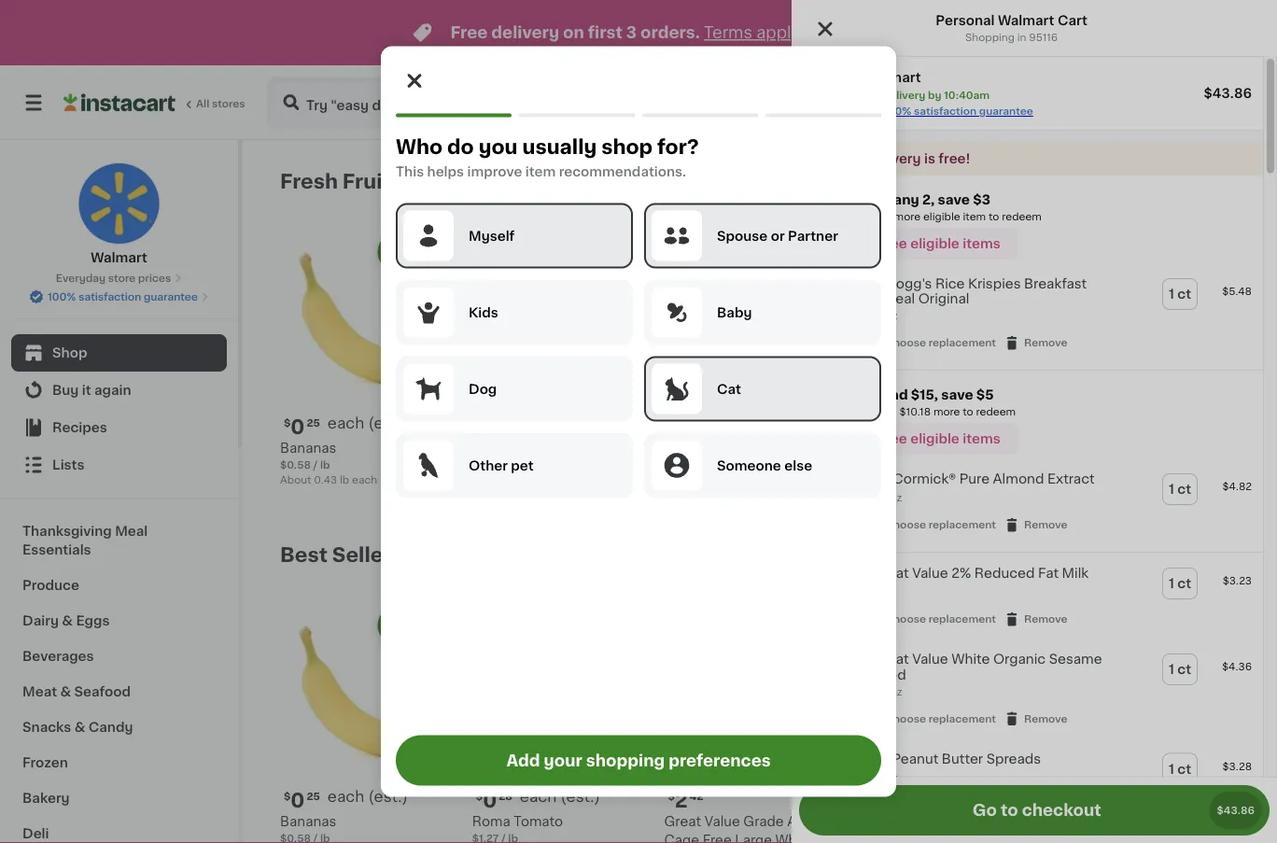 Task type: describe. For each thing, give the bounding box(es) containing it.
2 horizontal spatial to
[[1001, 803, 1018, 818]]

helps
[[427, 165, 464, 178]]

krispies
[[968, 277, 1021, 290]]

avocado
[[549, 441, 606, 455]]

4 replacement from the top
[[929, 713, 996, 724]]

you
[[479, 137, 518, 157]]

choose for choose replacement button for product group containing great value white organic sesame seed
[[885, 713, 926, 724]]

each inside bananas $0.58 / lb about 0.43 lb each
[[352, 475, 377, 485]]

snacks & candy
[[22, 721, 133, 734]]

first inside limited time offer "region"
[[588, 25, 623, 41]]

personal
[[936, 14, 995, 27]]

& for dairy
[[62, 614, 73, 627]]

$ for spend $32, save $5
[[1052, 791, 1059, 801]]

add button for 4
[[764, 235, 836, 269]]

meat & seafood link
[[11, 674, 227, 710]]

large inside "hass large avocado 1 ct"
[[509, 441, 546, 455]]

add down partner
[[799, 246, 827, 259]]

95116
[[1029, 32, 1058, 42]]

add button for 3
[[956, 609, 1028, 642]]

1237
[[833, 96, 865, 109]]

great value 2% reduced fat milk
[[872, 567, 1089, 580]]

view for 3
[[1011, 548, 1043, 561]]

cereal
[[872, 292, 915, 305]]

ct for great value white organic sesame seed
[[1178, 663, 1192, 676]]

deli
[[22, 827, 49, 840]]

large inside great value grade aa cage free large whit
[[735, 834, 772, 843]]

items for almond
[[963, 432, 1001, 446]]

jif peanut butter spreads image
[[803, 749, 842, 788]]

about
[[280, 475, 311, 485]]

spouse or partner
[[717, 229, 838, 242]]

produce
[[22, 579, 79, 592]]

1 ct button for mccormick® pure almond extract
[[1163, 475, 1197, 504]]

16 oz container button
[[1049, 230, 1226, 472]]

shop link
[[11, 334, 227, 372]]

product group containing 3
[[857, 603, 1034, 843]]

1 ct for great value white organic sesame seed
[[1169, 663, 1192, 676]]

who
[[396, 137, 443, 157]]

walmart for walmart delivery by 10:40am
[[865, 71, 921, 84]]

satisfaction inside button
[[79, 292, 141, 302]]

100% satisfaction guarantee button
[[29, 286, 209, 304]]

2.2
[[872, 686, 888, 696]]

item for usually
[[525, 165, 556, 178]]

add your shopping preferences button
[[396, 735, 881, 786]]

east
[[868, 96, 900, 109]]

92
[[882, 791, 896, 801]]

many
[[683, 497, 713, 507]]

go to checkout
[[973, 803, 1102, 818]]

guarantee inside button
[[144, 292, 198, 302]]

1 vertical spatial 2
[[675, 790, 688, 810]]

shop
[[52, 346, 87, 359]]

add button left myself
[[380, 235, 452, 269]]

1 inside buy any 2, save $3 add 1 more eligible item to redeem
[[887, 211, 892, 222]]

jif peanut butter spreads button
[[872, 751, 1041, 766]]

2 vertical spatial 3
[[867, 790, 880, 810]]

kellogg's rice krispies breakfast cereal original image
[[803, 275, 842, 314]]

shopping
[[586, 753, 665, 768]]

1237 east saint james street button
[[803, 77, 1041, 129]]

16 oz container
[[1049, 460, 1130, 470]]

add up organic
[[992, 619, 1019, 632]]

spouse
[[717, 229, 768, 242]]

mccormick® pure almond extract image
[[803, 470, 842, 509]]

everyday
[[56, 273, 106, 283]]

1 vertical spatial spend
[[864, 407, 897, 417]]

eligible for 2,
[[911, 237, 960, 250]]

eligible inside buy any 2, save $3 add 1 more eligible item to redeem
[[923, 211, 961, 222]]

see eligible items button for mccormick®
[[864, 423, 1019, 455]]

3 replacement from the top
[[929, 614, 996, 624]]

roma
[[472, 815, 511, 828]]

lb inside halos california clementines 3 lb
[[674, 478, 684, 489]]

redeem inside buy any 2, save $3 add 1 more eligible item to redeem
[[1002, 211, 1042, 222]]

extract
[[1048, 473, 1095, 486]]

$ for thomas' original english muffins
[[860, 791, 867, 801]]

add button up krispies
[[956, 235, 1028, 269]]

0 for best sellers's $0.25 each (estimated) element
[[291, 790, 305, 810]]

walmart image
[[803, 68, 850, 115]]

oz inside kellogg's rice krispies breakfast cereal original 18 oz
[[886, 311, 898, 321]]

1 choose replacement from the top
[[885, 338, 996, 348]]

$0.25 each (estimated) element for fresh fruit
[[280, 414, 457, 439]]

meat
[[22, 685, 57, 698]]

snacks
[[22, 721, 71, 734]]

more inside spend $15, save $5 spend $10.18 more to redeem
[[934, 407, 960, 417]]

walmart for walmart
[[91, 251, 147, 264]]

4
[[675, 417, 689, 436]]

cart
[[1058, 14, 1088, 27]]

bananas for bananas
[[280, 815, 336, 828]]

buy any 2, save $3 add 1 more eligible item to redeem
[[864, 193, 1042, 222]]

meat & seafood
[[22, 685, 131, 698]]

add down recommendations.
[[607, 246, 635, 259]]

47
[[883, 418, 896, 428]]

all stores
[[196, 99, 245, 109]]

again
[[94, 384, 131, 397]]

to inside buy any 2, save $3 add 1 more eligible item to redeem
[[989, 211, 999, 222]]

1 replacement from the top
[[929, 338, 996, 348]]

spend for $15,
[[864, 389, 908, 402]]

shop
[[602, 137, 653, 157]]

other pet
[[469, 459, 534, 472]]

(40+)
[[1065, 175, 1101, 188]]

see eligible items for mccormick®
[[882, 432, 1001, 446]]

halos
[[664, 441, 702, 455]]

everyday store prices link
[[56, 271, 182, 286]]

each for $0.25 each (estimated) element corresponding to fresh fruit
[[328, 415, 364, 430]]

ct for mccormick® pure almond extract
[[1178, 483, 1192, 496]]

value for 2%
[[912, 567, 948, 580]]

$ for pom wonderful ready-to- eat pomegranate arils
[[860, 418, 867, 428]]

0 for $0.25 each (estimated) element corresponding to fresh fruit
[[291, 417, 305, 436]]

buy for buy it again
[[52, 384, 79, 397]]

ct for great value 2% reduced fat milk
[[1178, 577, 1192, 590]]

item carousel region containing best sellers
[[280, 536, 1226, 843]]

great value grade aa cage free large whit
[[664, 815, 814, 843]]

produce link
[[11, 568, 227, 603]]

sponsored badge image
[[857, 492, 913, 503]]

someone
[[717, 459, 781, 472]]

0 vertical spatial 100%
[[883, 106, 912, 116]]

breakfast
[[1024, 277, 1087, 290]]

california
[[705, 441, 768, 455]]

0 vertical spatial satisfaction
[[914, 106, 977, 116]]

$5.48
[[1222, 286, 1252, 296]]

free!
[[939, 152, 971, 165]]

$3.28
[[1223, 761, 1252, 771]]

$32,
[[1091, 817, 1114, 828]]

great value 2% reduced fat milk button
[[872, 566, 1089, 581]]

1 for kellogg's rice krispies breakfast cereal original
[[1169, 288, 1175, 301]]

$0.28 each (estimated) element
[[472, 788, 649, 812]]

your
[[803, 152, 833, 165]]

$ for halos california clementines
[[668, 418, 675, 428]]

milk
[[1062, 567, 1089, 580]]

0 vertical spatial guarantee
[[979, 106, 1033, 116]]

jif
[[872, 752, 889, 765]]

oz inside great value white organic sesame seed 2.2 oz
[[891, 686, 903, 696]]

2 replacement from the top
[[929, 520, 996, 530]]

each (est.) for fruit
[[328, 415, 408, 430]]

instacart logo image
[[63, 92, 176, 114]]

100% satisfaction guarantee link
[[883, 104, 1033, 119]]

reduced
[[975, 567, 1035, 580]]

1 horizontal spatial delivery
[[994, 96, 1054, 109]]

each for best sellers's $0.25 each (estimated) element
[[328, 789, 364, 804]]

16 inside "jif peanut butter spreads 16 oz"
[[872, 772, 883, 782]]

add inside buy any 2, save $3 add 1 more eligible item to redeem
[[864, 211, 885, 222]]

in inside personal walmart cart shopping in 95116
[[1017, 32, 1027, 42]]

value for grade
[[705, 815, 740, 828]]

eat
[[857, 460, 878, 473]]

cage
[[664, 834, 699, 843]]

choose replacement button for product group containing mccormick® pure almond extract
[[865, 517, 996, 533]]

add up krispies
[[992, 246, 1019, 259]]

add down helps
[[415, 246, 442, 259]]

remove for product group containing kellogg's rice krispies breakfast cereal original
[[1024, 338, 1068, 348]]

& for snacks
[[74, 721, 85, 734]]

$3.23
[[1223, 576, 1252, 586]]

view all (30+) button
[[1003, 536, 1121, 573]]

$ for great value grade aa cage free large whit
[[668, 791, 675, 801]]

1 ct for mccormick® pure almond extract
[[1169, 483, 1192, 496]]

view all (30+)
[[1011, 548, 1101, 561]]

1 ct button for great value 2% reduced fat milk
[[1163, 569, 1197, 599]]

your first delivery is free!
[[803, 152, 971, 165]]

recommendations.
[[559, 165, 686, 178]]

$ 0 28
[[476, 790, 512, 810]]

myself
[[469, 229, 515, 242]]

do
[[447, 137, 474, 157]]

(est.) for fruit
[[368, 415, 408, 430]]

18
[[872, 311, 883, 321]]

baby
[[717, 306, 752, 319]]

$ 0 25 for fresh fruit
[[284, 417, 320, 436]]

42
[[690, 791, 704, 801]]

11
[[1210, 96, 1222, 109]]



Task type: vqa. For each thing, say whether or not it's contained in the screenshot.
Sugars
no



Task type: locate. For each thing, give the bounding box(es) containing it.
walmart delivery by 10:40am
[[865, 71, 990, 100]]

3 remove from the top
[[1024, 614, 1068, 624]]

free inside great value grade aa cage free large whit
[[703, 834, 732, 843]]

redeem inside spend $15, save $5 spend $10.18 more to redeem
[[976, 407, 1016, 417]]

25 for best
[[307, 791, 320, 801]]

product group containing great value 2% reduced fat milk
[[792, 553, 1263, 639]]

delivery
[[491, 25, 559, 41], [867, 152, 921, 165]]

$ inside $ 6 47
[[860, 418, 867, 428]]

1 horizontal spatial satisfaction
[[914, 106, 977, 116]]

1 vertical spatial bananas
[[280, 815, 336, 828]]

$5
[[977, 389, 994, 402], [1144, 817, 1157, 828]]

& right meat
[[60, 685, 71, 698]]

product group
[[280, 230, 457, 487], [472, 230, 649, 495], [664, 230, 842, 513], [857, 230, 1034, 508], [280, 603, 457, 843], [857, 603, 1034, 843]]

ct for jif peanut butter spreads
[[1178, 762, 1192, 775]]

choose down the cereal on the right top of the page
[[885, 338, 926, 348]]

each (est.)
[[328, 415, 408, 430], [328, 789, 408, 804], [520, 789, 600, 804]]

best
[[280, 545, 328, 564]]

many in stock
[[683, 497, 757, 507]]

item for save
[[963, 211, 986, 222]]

oz right fl
[[890, 493, 902, 503]]

promotion-wrapper element containing spend $15, save $5
[[792, 371, 1263, 553]]

value for white
[[912, 653, 948, 666]]

choose replacement up 2%
[[885, 520, 996, 530]]

1 left $4.36
[[1169, 663, 1175, 676]]

1 for mccormick® pure almond extract
[[1169, 483, 1175, 496]]

save for $15,
[[941, 389, 974, 402]]

$5 right the $32,
[[1144, 817, 1157, 828]]

2 $0.25 each (estimated) element from the top
[[280, 788, 457, 812]]

2 choose replacement button from the top
[[865, 517, 996, 533]]

dairy & eggs
[[22, 614, 110, 627]]

0 horizontal spatial item
[[525, 165, 556, 178]]

1 vertical spatial guarantee
[[144, 292, 198, 302]]

0 horizontal spatial lb
[[320, 460, 330, 470]]

hass large avocado 1 ct
[[472, 441, 606, 470]]

2 horizontal spatial lb
[[674, 478, 684, 489]]

great for great value 2% reduced fat milk
[[872, 567, 909, 580]]

4 choose from the top
[[885, 713, 926, 724]]

2 left fl
[[872, 493, 878, 503]]

by up the 100% satisfaction guarantee link at the top right
[[928, 90, 942, 100]]

2 all from the top
[[1046, 548, 1062, 561]]

0 vertical spatial 2
[[872, 493, 878, 503]]

$4.82
[[1223, 482, 1252, 492]]

james
[[944, 96, 993, 109]]

4 remove button from the top
[[1004, 710, 1068, 727]]

to up ready-
[[963, 407, 974, 417]]

0 for "$0.28 each (estimated)" element at the bottom of the page
[[483, 790, 497, 810]]

container
[[1077, 460, 1130, 470]]

2 vertical spatial spend
[[1054, 817, 1089, 828]]

4 choose replacement button from the top
[[865, 710, 996, 727]]

1 ct
[[1169, 288, 1192, 301], [1169, 483, 1192, 496], [1169, 577, 1192, 590], [1169, 663, 1192, 676], [1169, 762, 1192, 775]]

97
[[691, 418, 704, 428]]

3 inside halos california clementines 3 lb
[[664, 478, 671, 489]]

each (est.) inside "$0.28 each (estimated)" element
[[520, 789, 600, 804]]

see eligible items button down buy any 2, save $3 add 1 more eligible item to redeem at the top
[[864, 228, 1019, 260]]

view all (40+)
[[1011, 175, 1101, 188]]

0 horizontal spatial 2
[[675, 790, 688, 810]]

1 horizontal spatial item
[[963, 211, 986, 222]]

choose replacement up $15,
[[885, 338, 996, 348]]

1 see eligible items button from the top
[[864, 228, 1019, 260]]

save right the $32,
[[1117, 817, 1141, 828]]

to down $3
[[989, 211, 999, 222]]

2 vertical spatial to
[[1001, 803, 1018, 818]]

2 inside mccormick® pure almond extract 2 fl oz
[[872, 493, 878, 503]]

1 vertical spatial large
[[735, 834, 772, 843]]

2 see eligible items button from the top
[[864, 423, 1019, 455]]

choose replacement button up $15,
[[865, 334, 996, 351]]

mccormick® pure almond extract 2 fl oz
[[872, 473, 1095, 503]]

choose replacement up jif peanut butter spreads button
[[885, 713, 996, 724]]

everyday store prices
[[56, 273, 171, 283]]

great value white organic sesame seed 2.2 oz
[[872, 653, 1102, 696]]

all left (40+)
[[1046, 175, 1061, 188]]

1 ct left $4.82
[[1169, 483, 1192, 496]]

or
[[771, 229, 785, 242]]

0 vertical spatial buy
[[864, 193, 891, 206]]

walmart inside walmart delivery by 10:40am
[[865, 71, 921, 84]]

1 vertical spatial see eligible items
[[882, 432, 1001, 446]]

(30+)
[[1065, 548, 1101, 561]]

2 product group from the top
[[792, 459, 1263, 545]]

great up cage
[[664, 815, 701, 828]]

1 vertical spatial first
[[836, 152, 864, 165]]

choose up seed
[[885, 614, 926, 624]]

choose replacement button for product group containing great value white organic sesame seed
[[865, 710, 996, 727]]

1 $ 0 25 from the top
[[284, 417, 320, 436]]

0 horizontal spatial to
[[963, 407, 974, 417]]

1 vertical spatial eligible
[[911, 237, 960, 250]]

0 vertical spatial great
[[872, 567, 909, 580]]

more down 'any'
[[894, 211, 921, 222]]

remove button for choose replacement button for product group containing great value 2% reduced fat milk
[[1004, 611, 1068, 628]]

0 vertical spatial &
[[62, 614, 73, 627]]

2 1 ct button from the top
[[1163, 475, 1197, 504]]

1 see from the top
[[882, 237, 907, 250]]

1 vertical spatial see
[[882, 432, 907, 446]]

buy
[[864, 193, 891, 206], [52, 384, 79, 397]]

1 for great value 2% reduced fat milk
[[1169, 577, 1175, 590]]

delivery left on
[[491, 25, 559, 41]]

100% down walmart delivery by 10:40am
[[883, 106, 912, 116]]

0 vertical spatial $43.86
[[1204, 87, 1252, 100]]

value inside great value grade aa cage free large whit
[[705, 815, 740, 828]]

choose replacement button down 2%
[[865, 611, 996, 628]]

3 1 ct from the top
[[1169, 577, 1192, 590]]

value inside button
[[912, 567, 948, 580]]

great left 2%
[[872, 567, 909, 580]]

0 horizontal spatial buy
[[52, 384, 79, 397]]

delivery inside limited time offer "region"
[[491, 25, 559, 41]]

0 vertical spatial $0.25 each (estimated) element
[[280, 414, 457, 439]]

1 horizontal spatial $5
[[1144, 817, 1157, 828]]

seafood
[[74, 685, 131, 698]]

1 ct button for kellogg's rice krispies breakfast cereal original
[[1163, 279, 1197, 309]]

0 vertical spatial bananas
[[280, 441, 336, 455]]

$ inside $ 2 42
[[668, 791, 675, 801]]

eligible down buy any 2, save $3 add 1 more eligible item to redeem at the top
[[911, 237, 960, 250]]

4 choose replacement from the top
[[885, 713, 996, 724]]

to inside spend $15, save $5 spend $10.18 more to redeem
[[963, 407, 974, 417]]

3 remove button from the top
[[1004, 611, 1068, 628]]

1 horizontal spatial more
[[934, 407, 960, 417]]

1 vertical spatial redeem
[[976, 407, 1016, 417]]

10:40am up (40+)
[[1080, 96, 1142, 109]]

in left 95116
[[1017, 32, 1027, 42]]

more inside buy any 2, save $3 add 1 more eligible item to redeem
[[894, 211, 921, 222]]

buy inside buy any 2, save $3 add 1 more eligible item to redeem
[[864, 193, 891, 206]]

ct left $4.82
[[1178, 483, 1192, 496]]

dairy & eggs link
[[11, 603, 227, 639]]

0 vertical spatial original
[[919, 292, 970, 305]]

0 vertical spatial view
[[1011, 175, 1043, 188]]

delivery inside walmart delivery by 10:40am
[[881, 90, 926, 100]]

0 horizontal spatial more
[[894, 211, 921, 222]]

0 vertical spatial walmart
[[998, 14, 1055, 27]]

walmart up everyday store prices link
[[91, 251, 147, 264]]

see eligible items for kellogg's
[[882, 237, 1001, 250]]

view inside the view all (40+) popup button
[[1011, 175, 1043, 188]]

(est.) for sellers
[[368, 789, 408, 804]]

3 product group from the top
[[792, 553, 1263, 639]]

item carousel region
[[280, 162, 1226, 521], [280, 536, 1226, 843]]

partner
[[788, 229, 838, 242]]

kids
[[469, 306, 498, 319]]

1 horizontal spatial guarantee
[[979, 106, 1033, 116]]

1 inside "hass large avocado 1 ct"
[[472, 460, 477, 470]]

100% inside button
[[48, 292, 76, 302]]

ct left $4.36
[[1178, 663, 1192, 676]]

$ 2 42
[[668, 790, 704, 810]]

1 horizontal spatial 100% satisfaction guarantee
[[883, 106, 1033, 116]]

$43.86
[[1204, 87, 1252, 100], [1217, 805, 1255, 816]]

view left (40+)
[[1011, 175, 1043, 188]]

by inside walmart delivery by 10:40am
[[928, 90, 942, 100]]

1 vertical spatial in
[[715, 497, 725, 507]]

original inside the thomas' original english muffins
[[916, 815, 967, 828]]

street
[[996, 96, 1041, 109]]

buy it again link
[[11, 372, 227, 409]]

2 choose replacement from the top
[[885, 520, 996, 530]]

oz right 18
[[886, 311, 898, 321]]

replacement up white
[[929, 614, 996, 624]]

product group containing 6
[[857, 230, 1034, 508]]

by right street
[[1058, 96, 1076, 109]]

bakery
[[22, 792, 70, 805]]

2 horizontal spatial 3
[[867, 790, 880, 810]]

view up fat
[[1011, 548, 1043, 561]]

100% satisfaction guarantee
[[883, 106, 1033, 116], [48, 292, 198, 302]]

save inside spend $15, save $5 spend $10.18 more to redeem
[[941, 389, 974, 402]]

remove button up view all (30+) at bottom right
[[1004, 517, 1068, 533]]

$0.25 each (estimated) element
[[280, 414, 457, 439], [280, 788, 457, 812]]

1 for jif peanut butter spreads
[[1169, 762, 1175, 775]]

2 left the 42
[[675, 790, 688, 810]]

0 vertical spatial redeem
[[1002, 211, 1042, 222]]

remove button for choose replacement button related to product group containing mccormick® pure almond extract
[[1004, 517, 1068, 533]]

remove up view all (30+) at bottom right
[[1024, 520, 1068, 530]]

$ inside $ 5 76
[[1052, 791, 1059, 801]]

1 ct for great value 2% reduced fat milk
[[1169, 577, 1192, 590]]

1 for great value white organic sesame seed
[[1169, 663, 1175, 676]]

rice
[[936, 277, 965, 290]]

0 horizontal spatial 10:40am
[[944, 90, 990, 100]]

2 item carousel region from the top
[[280, 536, 1226, 843]]

muffins
[[857, 834, 906, 843]]

0 vertical spatial items
[[963, 237, 1001, 250]]

2 vertical spatial value
[[705, 815, 740, 828]]

1 vertical spatial 100% satisfaction guarantee
[[48, 292, 198, 302]]

thanksgiving meal essentials
[[22, 525, 148, 557]]

to right the go
[[1001, 803, 1018, 818]]

buy left 'any'
[[864, 193, 891, 206]]

view
[[1011, 175, 1043, 188], [1011, 548, 1043, 561]]

cat
[[717, 382, 741, 395]]

0 horizontal spatial walmart
[[91, 251, 147, 264]]

1 ct left the $3.23
[[1169, 577, 1192, 590]]

$0.25 each (estimated) element for best sellers
[[280, 788, 457, 812]]

add button for 0
[[572, 235, 644, 269]]

1 see eligible items from the top
[[882, 237, 1001, 250]]

oz up extract
[[1063, 460, 1075, 470]]

see down 47
[[882, 432, 907, 446]]

0 vertical spatial value
[[912, 567, 948, 580]]

oz inside "jif peanut butter spreads 16 oz"
[[886, 772, 898, 782]]

1 promotion-wrapper element from the top
[[792, 176, 1263, 371]]

remove up the spreads
[[1024, 713, 1068, 724]]

1 vertical spatial 100%
[[48, 292, 76, 302]]

3 choose replacement from the top
[[885, 614, 996, 624]]

ct left the $3.23
[[1178, 577, 1192, 590]]

item carousel region containing fresh fruit
[[280, 162, 1226, 521]]

1 remove from the top
[[1024, 338, 1068, 348]]

tomato
[[514, 815, 563, 828]]

1 view from the top
[[1011, 175, 1043, 188]]

add button up white
[[956, 609, 1028, 642]]

1 horizontal spatial to
[[989, 211, 999, 222]]

oz up 92
[[886, 772, 898, 782]]

view inside view all (30+) popup button
[[1011, 548, 1043, 561]]

3 1 ct button from the top
[[1163, 569, 1197, 599]]

walmart up east
[[865, 71, 921, 84]]

see for spend
[[882, 432, 907, 446]]

walmart logo image
[[78, 162, 160, 245]]

kellogg's rice krispies breakfast cereal original 18 oz
[[872, 277, 1087, 321]]

each
[[328, 415, 364, 430], [352, 475, 377, 485], [328, 789, 364, 804], [520, 789, 557, 804]]

4 1 ct button from the top
[[1163, 655, 1197, 685]]

2 $ 0 25 from the top
[[284, 790, 320, 810]]

$5 inside spend $15, save $5 spend $10.18 more to redeem
[[977, 389, 994, 402]]

choose replacement for product group containing great value 2% reduced fat milk
[[885, 614, 996, 624]]

product group containing 4
[[664, 230, 842, 513]]

3 inside limited time offer "region"
[[626, 25, 637, 41]]

$5 for $32,
[[1144, 817, 1157, 828]]

buy for buy any 2, save $3 add 1 more eligible item to redeem
[[864, 193, 891, 206]]

save right 2,
[[938, 193, 970, 206]]

fl
[[881, 493, 888, 503]]

1 ct button
[[1163, 279, 1197, 309], [1163, 475, 1197, 504], [1163, 569, 1197, 599], [1163, 655, 1197, 685], [1163, 754, 1197, 784]]

2 horizontal spatial walmart
[[998, 14, 1055, 27]]

service type group
[[580, 84, 781, 121]]

4 remove from the top
[[1024, 713, 1068, 724]]

/
[[313, 460, 318, 470]]

limited time offer region
[[0, 0, 1222, 65]]

1 horizontal spatial buy
[[864, 193, 891, 206]]

value left 2%
[[912, 567, 948, 580]]

1 vertical spatial 3
[[664, 478, 671, 489]]

1 vertical spatial save
[[941, 389, 974, 402]]

1 left $3.28
[[1169, 762, 1175, 775]]

1 horizontal spatial 2
[[872, 493, 878, 503]]

1 1 ct from the top
[[1169, 288, 1192, 301]]

0 vertical spatial save
[[938, 193, 970, 206]]

$3
[[973, 193, 991, 206]]

choose for choose replacement button for product group containing great value 2% reduced fat milk
[[885, 614, 926, 624]]

choose replacement button for product group containing great value 2% reduced fat milk
[[865, 611, 996, 628]]

butter
[[942, 752, 983, 765]]

$5 up ready-
[[977, 389, 994, 402]]

remove for product group containing mccormick® pure almond extract
[[1024, 520, 1068, 530]]

4 product group from the top
[[792, 639, 1263, 738]]

$4.36
[[1222, 662, 1252, 672]]

1237 east saint james street
[[833, 96, 1041, 109]]

candy
[[89, 721, 133, 734]]

seed
[[872, 668, 906, 681]]

remove button for choose replacement button corresponding to product group containing kellogg's rice krispies breakfast cereal original
[[1004, 334, 1068, 351]]

choose replacement for product group containing mccormick® pure almond extract
[[885, 520, 996, 530]]

1 vertical spatial original
[[916, 815, 967, 828]]

original left the go
[[916, 815, 967, 828]]

2 items from the top
[[963, 432, 1001, 446]]

it
[[82, 384, 91, 397]]

1 vertical spatial $0.25 each (estimated) element
[[280, 788, 457, 812]]

satisfaction
[[914, 106, 977, 116], [79, 292, 141, 302]]

0 horizontal spatial delivery
[[881, 90, 926, 100]]

promotion-wrapper element
[[792, 176, 1263, 371], [792, 371, 1263, 553]]

oz
[[886, 311, 898, 321], [1063, 460, 1075, 470], [890, 493, 902, 503], [891, 686, 903, 696], [886, 772, 898, 782]]

1 bananas from the top
[[280, 441, 336, 455]]

great inside button
[[872, 567, 909, 580]]

add inside 'button'
[[506, 753, 540, 768]]

remove button down the breakfast
[[1004, 334, 1068, 351]]

1 horizontal spatial large
[[735, 834, 772, 843]]

remove for product group containing great value white organic sesame seed
[[1024, 713, 1068, 724]]

oz inside mccormick® pure almond extract 2 fl oz
[[890, 493, 902, 503]]

0 vertical spatial first
[[588, 25, 623, 41]]

1 vertical spatial all
[[1046, 548, 1062, 561]]

16 inside '16 oz container' button
[[1049, 460, 1060, 470]]

1 ct button left $5.48
[[1163, 279, 1197, 309]]

1 item carousel region from the top
[[280, 162, 1226, 521]]

product group containing great value white organic sesame seed
[[792, 639, 1263, 738]]

2 25 from the top
[[307, 791, 320, 801]]

1 remove button from the top
[[1004, 334, 1068, 351]]

eligible down 2,
[[923, 211, 961, 222]]

eligible for save
[[911, 432, 960, 446]]

2 1 ct from the top
[[1169, 483, 1192, 496]]

items up krispies
[[963, 237, 1001, 250]]

0 vertical spatial 100% satisfaction guarantee
[[883, 106, 1033, 116]]

walmart up 95116
[[998, 14, 1055, 27]]

first right your
[[836, 152, 864, 165]]

product group
[[792, 263, 1263, 362], [792, 459, 1263, 545], [792, 553, 1263, 639], [792, 639, 1263, 738]]

25 for fresh
[[307, 418, 320, 428]]

1 ct button left $4.82
[[1163, 475, 1197, 504]]

roma tomato
[[472, 815, 563, 828]]

items up arils
[[963, 432, 1001, 446]]

1 vertical spatial free
[[703, 834, 732, 843]]

first
[[588, 25, 623, 41], [836, 152, 864, 165]]

1 vertical spatial value
[[912, 653, 948, 666]]

value left grade
[[705, 815, 740, 828]]

3 choose from the top
[[885, 614, 926, 624]]

1 vertical spatial $43.86
[[1217, 805, 1255, 816]]

None search field
[[267, 77, 556, 129]]

see up kellogg's
[[882, 237, 907, 250]]

10:40am inside walmart delivery by 10:40am
[[944, 90, 990, 100]]

replacement up butter in the bottom of the page
[[929, 713, 996, 724]]

1 choose from the top
[[885, 338, 926, 348]]

by
[[928, 90, 942, 100], [1058, 96, 1076, 109]]

1 horizontal spatial 16
[[1049, 460, 1060, 470]]

1 horizontal spatial 10:40am
[[1080, 96, 1142, 109]]

1 vertical spatial delivery
[[867, 152, 921, 165]]

1 vertical spatial great
[[872, 653, 909, 666]]

great inside great value grade aa cage free large whit
[[664, 815, 701, 828]]

promotion-wrapper element containing buy any 2, save $3
[[792, 176, 1263, 371]]

2 vertical spatial eligible
[[911, 432, 960, 446]]

free inside limited time offer "region"
[[450, 25, 488, 41]]

all for 6
[[1046, 175, 1061, 188]]

peanut
[[892, 752, 939, 765]]

delivery left the 'is'
[[867, 152, 921, 165]]

2 promotion-wrapper element from the top
[[792, 371, 1263, 553]]

1 ct for jif peanut butter spreads
[[1169, 762, 1192, 775]]

all
[[1046, 175, 1061, 188], [1046, 548, 1062, 561]]

$ inside '$ 3 92'
[[860, 791, 867, 801]]

1 ct button left $3.28
[[1163, 754, 1197, 784]]

1 horizontal spatial 100%
[[883, 106, 912, 116]]

redeem up ready-
[[976, 407, 1016, 417]]

ct inside "hass large avocado 1 ct"
[[479, 460, 490, 470]]

lb
[[320, 460, 330, 470], [340, 475, 349, 485], [674, 478, 684, 489]]

1 vertical spatial 16
[[872, 772, 883, 782]]

save inside item carousel region
[[1117, 817, 1141, 828]]

1 ct for kellogg's rice krispies breakfast cereal original
[[1169, 288, 1192, 301]]

1 horizontal spatial walmart
[[865, 71, 921, 84]]

1 ct button left $4.36
[[1163, 655, 1197, 685]]

oz inside button
[[1063, 460, 1075, 470]]

add button up kellogg's rice krispies breakfast cereal original icon
[[764, 235, 836, 269]]

remove down the breakfast
[[1024, 338, 1068, 348]]

remove button up organic
[[1004, 611, 1068, 628]]

5 1 ct from the top
[[1169, 762, 1192, 775]]

(est.) inside "$0.28 each (estimated)" element
[[561, 789, 600, 804]]

kellogg's rice krispies breakfast cereal original button
[[872, 276, 1120, 306]]

items for krispies
[[963, 237, 1001, 250]]

100%
[[883, 106, 912, 116], [48, 292, 76, 302]]

1 items from the top
[[963, 237, 1001, 250]]

add down the your first delivery is free!
[[864, 211, 885, 222]]

1 vertical spatial to
[[963, 407, 974, 417]]

item inside buy any 2, save $3 add 1 more eligible item to redeem
[[963, 211, 986, 222]]

1 horizontal spatial free
[[703, 834, 732, 843]]

mccormick® pure almond extract button
[[872, 472, 1095, 487]]

5
[[1059, 790, 1072, 810]]

1 horizontal spatial delivery
[[867, 152, 921, 165]]

walmart inside personal walmart cart shopping in 95116
[[998, 14, 1055, 27]]

hass
[[472, 441, 505, 455]]

save for $32,
[[1117, 817, 1141, 828]]

1 horizontal spatial lb
[[340, 475, 349, 485]]

0 vertical spatial $ 0 25
[[284, 417, 320, 436]]

add your shopping preferences element
[[381, 46, 896, 797]]

product group containing mccormick® pure almond extract
[[792, 459, 1263, 545]]

kellogg's
[[872, 277, 932, 290]]

1 vertical spatial &
[[60, 685, 71, 698]]

2 choose from the top
[[885, 520, 926, 530]]

ct left $5.48
[[1178, 288, 1192, 301]]

& for meat
[[60, 685, 71, 698]]

more down $15,
[[934, 407, 960, 417]]

0 horizontal spatial first
[[588, 25, 623, 41]]

0 vertical spatial more
[[894, 211, 921, 222]]

white
[[952, 653, 990, 666]]

product group containing kellogg's rice krispies breakfast cereal original
[[792, 263, 1263, 362]]

0 vertical spatial see
[[882, 237, 907, 250]]

0 vertical spatial item carousel region
[[280, 162, 1226, 521]]

0 vertical spatial see eligible items
[[882, 237, 1001, 250]]

0 horizontal spatial in
[[715, 497, 725, 507]]

1 vertical spatial $ 0 25
[[284, 790, 320, 810]]

3 left orders. at the right of page
[[626, 25, 637, 41]]

sesame
[[1049, 653, 1102, 666]]

1 ct button for jif peanut butter spreads
[[1163, 754, 1197, 784]]

lb up many
[[674, 478, 684, 489]]

all for 3
[[1046, 548, 1062, 561]]

oz right 2.2
[[891, 686, 903, 696]]

0 horizontal spatial guarantee
[[144, 292, 198, 302]]

1 horizontal spatial in
[[1017, 32, 1027, 42]]

1 vertical spatial view
[[1011, 548, 1043, 561]]

1 1 ct button from the top
[[1163, 279, 1197, 309]]

1 horizontal spatial first
[[836, 152, 864, 165]]

1 all from the top
[[1046, 175, 1061, 188]]

spend inside item carousel region
[[1054, 817, 1089, 828]]

0 horizontal spatial 100% satisfaction guarantee
[[48, 292, 198, 302]]

by inside delivery by 10:40am link
[[1058, 96, 1076, 109]]

choose replacement button for product group containing kellogg's rice krispies breakfast cereal original
[[865, 334, 996, 351]]

0 vertical spatial 3
[[626, 25, 637, 41]]

1 left $4.82
[[1169, 483, 1175, 496]]

checkout
[[1022, 803, 1102, 818]]

2 see eligible items from the top
[[882, 432, 1001, 446]]

1 vertical spatial items
[[963, 432, 1001, 446]]

improve
[[467, 165, 522, 178]]

aa
[[787, 815, 804, 828]]

fresh fruit
[[280, 171, 391, 191]]

in left stock
[[715, 497, 725, 507]]

3 down halos
[[664, 478, 671, 489]]

1 vertical spatial $5
[[1144, 817, 1157, 828]]

great for great value grade aa cage free large whit
[[664, 815, 701, 828]]

1 left $5.48
[[1169, 288, 1175, 301]]

item inside who do you usually shop for? this helps improve item recommendations.
[[525, 165, 556, 178]]

1 25 from the top
[[307, 418, 320, 428]]

1 horizontal spatial by
[[1058, 96, 1076, 109]]

1 ct button left the $3.23
[[1163, 569, 1197, 599]]

0 vertical spatial 16
[[1049, 460, 1060, 470]]

bananas inside bananas $0.58 / lb about 0.43 lb each
[[280, 441, 336, 455]]

1 product group from the top
[[792, 263, 1263, 362]]

arils
[[973, 460, 1001, 473]]

100% down everyday
[[48, 292, 76, 302]]

$ 0 25 for best sellers
[[284, 790, 320, 810]]

choose replacement up white
[[885, 614, 996, 624]]

view for 6
[[1011, 175, 1043, 188]]

0 horizontal spatial 3
[[626, 25, 637, 41]]

10:40am
[[944, 90, 990, 100], [1080, 96, 1142, 109]]

2 view from the top
[[1011, 548, 1043, 561]]

1 choose replacement button from the top
[[865, 334, 996, 351]]

each (est.) for sellers
[[328, 789, 408, 804]]

preferences
[[669, 753, 771, 768]]

0 horizontal spatial by
[[928, 90, 942, 100]]

3 left 92
[[867, 790, 880, 810]]

is
[[924, 152, 936, 165]]

2 see from the top
[[882, 432, 907, 446]]

remove for product group containing great value 2% reduced fat milk
[[1024, 614, 1068, 624]]

lb right /
[[320, 460, 330, 470]]

16 up extract
[[1049, 460, 1060, 470]]

replacement down mccormick® pure almond extract 2 fl oz
[[929, 520, 996, 530]]

choose replacement for product group containing great value white organic sesame seed
[[885, 713, 996, 724]]

great for great value white organic sesame seed 2.2 oz
[[872, 653, 909, 666]]

sellers
[[332, 545, 403, 564]]

item down $3
[[963, 211, 986, 222]]

in inside product group
[[715, 497, 725, 507]]

value inside great value white organic sesame seed 2.2 oz
[[912, 653, 948, 666]]

choose replacement button down mccormick®
[[865, 517, 996, 533]]

see eligible items button for kellogg's
[[864, 228, 1019, 260]]

2 bananas from the top
[[280, 815, 336, 828]]

fat
[[1038, 567, 1059, 580]]

1 $0.25 each (estimated) element from the top
[[280, 414, 457, 439]]

save inside buy any 2, save $3 add 1 more eligible item to redeem
[[938, 193, 970, 206]]

1 vertical spatial 25
[[307, 791, 320, 801]]

$ inside $ 0 28
[[476, 791, 483, 801]]

3 choose replacement button from the top
[[865, 611, 996, 628]]

& left candy
[[74, 721, 85, 734]]

each for "$0.28 each (estimated)" element at the bottom of the page
[[520, 789, 557, 804]]

see for buy
[[882, 237, 907, 250]]

choose for choose replacement button related to product group containing mccormick® pure almond extract
[[885, 520, 926, 530]]

2 remove button from the top
[[1004, 517, 1068, 533]]

thanksgiving
[[22, 525, 112, 538]]

bakery link
[[11, 781, 227, 816]]

$ for hass large avocado
[[476, 418, 483, 428]]

4 1 ct from the top
[[1169, 663, 1192, 676]]

$5 for $15,
[[977, 389, 994, 402]]

this
[[396, 165, 424, 178]]

lists link
[[11, 446, 227, 484]]

fresh
[[280, 171, 338, 191]]

25
[[307, 418, 320, 428], [307, 791, 320, 801]]

2,
[[922, 193, 935, 206]]

1 ct left $5.48
[[1169, 288, 1192, 301]]

original inside kellogg's rice krispies breakfast cereal original 18 oz
[[919, 292, 970, 305]]

remove button for choose replacement button for product group containing great value white organic sesame seed
[[1004, 710, 1068, 727]]

remove button
[[1004, 334, 1068, 351], [1004, 517, 1068, 533], [1004, 611, 1068, 628], [1004, 710, 1068, 727]]

choose down 2.2
[[885, 713, 926, 724]]

10:40am up the 100% satisfaction guarantee link at the top right
[[944, 90, 990, 100]]

$ inside $ 0 74
[[476, 418, 483, 428]]

$ inside the $ 4 97
[[668, 418, 675, 428]]

1 vertical spatial buy
[[52, 384, 79, 397]]

choose replacement
[[885, 338, 996, 348], [885, 520, 996, 530], [885, 614, 996, 624], [885, 713, 996, 724]]

5 1 ct button from the top
[[1163, 754, 1197, 784]]

100% satisfaction guarantee inside button
[[48, 292, 198, 302]]

2 remove from the top
[[1024, 520, 1068, 530]]

&
[[62, 614, 73, 627], [60, 685, 71, 698], [74, 721, 85, 734]]

bananas for bananas $0.58 / lb about 0.43 lb each
[[280, 441, 336, 455]]

1 ct button for great value white organic sesame seed
[[1163, 655, 1197, 685]]

1 left the $3.23
[[1169, 577, 1175, 590]]

almond
[[993, 473, 1044, 486]]

store
[[108, 273, 136, 283]]

ct for kellogg's rice krispies breakfast cereal original
[[1178, 288, 1192, 301]]

spend for $32,
[[1054, 817, 1089, 828]]

0 vertical spatial free
[[450, 25, 488, 41]]

great inside great value white organic sesame seed 2.2 oz
[[872, 653, 909, 666]]



